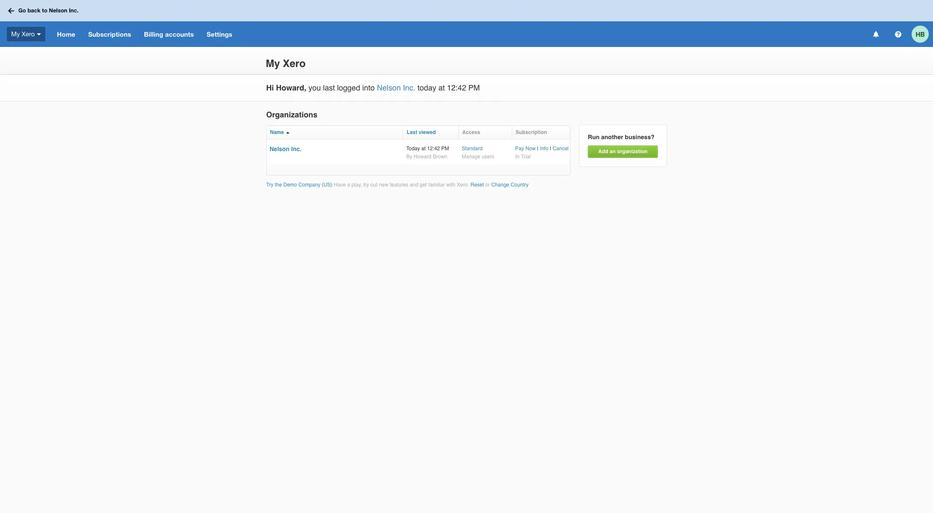 Task type: vqa. For each thing, say whether or not it's contained in the screenshot.
subscriptions
yes



Task type: locate. For each thing, give the bounding box(es) containing it.
0 vertical spatial my
[[11, 30, 20, 38]]

1 horizontal spatial my xero
[[266, 58, 306, 70]]

howard
[[414, 154, 432, 160]]

1 vertical spatial at
[[422, 146, 426, 152]]

a
[[347, 182, 350, 188]]

last viewed link
[[407, 130, 436, 136]]

pay now | info | cancel in trial
[[516, 146, 569, 160]]

add an organization link
[[588, 146, 658, 158]]

svg image right svg image
[[896, 31, 902, 37]]

subscriptions
[[88, 30, 131, 38]]

2 | from the left
[[550, 146, 552, 152]]

pay
[[516, 146, 524, 152]]

2 horizontal spatial nelson
[[377, 83, 401, 92]]

nelson inc. link right into
[[377, 83, 416, 92]]

my xero down go
[[11, 30, 35, 38]]

go back to nelson inc. link
[[5, 3, 84, 18]]

company
[[299, 182, 321, 188]]

in
[[516, 154, 520, 160]]

my
[[11, 30, 20, 38], [266, 58, 280, 70]]

svg image
[[8, 8, 14, 13], [896, 31, 902, 37], [37, 33, 41, 35]]

with
[[447, 182, 456, 188]]

1 horizontal spatial nelson inc. link
[[377, 83, 416, 92]]

xero up the howard,
[[283, 58, 306, 70]]

try
[[364, 182, 369, 188]]

12:42
[[447, 83, 467, 92], [427, 146, 440, 152]]

nelson down name
[[270, 146, 290, 153]]

today at 12:42 pm by howard brown
[[407, 146, 449, 160]]

navigation
[[51, 21, 868, 47]]

0 vertical spatial my xero
[[11, 30, 35, 38]]

new
[[379, 182, 389, 188]]

0 horizontal spatial svg image
[[8, 8, 14, 13]]

nelson inc.
[[270, 146, 302, 153]]

standard link
[[462, 146, 483, 152]]

the
[[275, 182, 282, 188]]

0 vertical spatial pm
[[469, 83, 480, 92]]

0 horizontal spatial xero
[[22, 30, 35, 38]]

2 horizontal spatial inc.
[[403, 83, 416, 92]]

nelson right into
[[377, 83, 401, 92]]

0 horizontal spatial nelson
[[49, 7, 67, 14]]

nelson right to
[[49, 7, 67, 14]]

navigation containing home
[[51, 21, 868, 47]]

my up hi
[[266, 58, 280, 70]]

info link
[[540, 146, 549, 152]]

0 vertical spatial 12:42
[[447, 83, 467, 92]]

country
[[511, 182, 529, 188]]

(us)
[[322, 182, 333, 188]]

my xero inside popup button
[[11, 30, 35, 38]]

hb
[[916, 30, 926, 38]]

pm inside today at 12:42 pm by howard brown
[[442, 146, 449, 152]]

change country link
[[492, 182, 529, 188]]

subscription
[[516, 130, 547, 136]]

1 horizontal spatial 12:42
[[447, 83, 467, 92]]

inc. left today
[[403, 83, 416, 92]]

inc. down organizations
[[291, 146, 302, 153]]

12:42 up brown
[[427, 146, 440, 152]]

or
[[486, 182, 490, 188]]

| left info link
[[538, 146, 539, 152]]

familiar
[[429, 182, 445, 188]]

my xero
[[11, 30, 35, 38], [266, 58, 306, 70]]

users
[[482, 154, 495, 160]]

0 horizontal spatial |
[[538, 146, 539, 152]]

svg image
[[874, 31, 879, 37]]

my inside popup button
[[11, 30, 20, 38]]

play,
[[352, 182, 362, 188]]

0 horizontal spatial my xero
[[11, 30, 35, 38]]

0 vertical spatial at
[[439, 83, 445, 92]]

2 vertical spatial nelson
[[270, 146, 290, 153]]

to
[[42, 7, 47, 14]]

inc.
[[69, 7, 79, 14], [403, 83, 416, 92], [291, 146, 302, 153]]

1 vertical spatial pm
[[442, 146, 449, 152]]

run
[[588, 134, 600, 140]]

0 horizontal spatial my
[[11, 30, 20, 38]]

2 horizontal spatial svg image
[[896, 31, 902, 37]]

1 vertical spatial my xero
[[266, 58, 306, 70]]

settings
[[207, 30, 233, 38]]

1 vertical spatial nelson inc. link
[[270, 146, 302, 153]]

1 vertical spatial xero
[[283, 58, 306, 70]]

my down go
[[11, 30, 20, 38]]

demo
[[284, 182, 297, 188]]

nelson
[[49, 7, 67, 14], [377, 83, 401, 92], [270, 146, 290, 153]]

0 horizontal spatial pm
[[442, 146, 449, 152]]

svg image left go
[[8, 8, 14, 13]]

go back to nelson inc.
[[18, 7, 79, 14]]

|
[[538, 146, 539, 152], [550, 146, 552, 152]]

inc. up home
[[69, 7, 79, 14]]

last
[[407, 130, 418, 136]]

12:42 right today
[[447, 83, 467, 92]]

0 vertical spatial inc.
[[69, 7, 79, 14]]

settings button
[[200, 21, 239, 47]]

last
[[323, 83, 335, 92]]

xero
[[22, 30, 35, 38], [283, 58, 306, 70]]

0 vertical spatial nelson inc. link
[[377, 83, 416, 92]]

my xero up the howard,
[[266, 58, 306, 70]]

at inside today at 12:42 pm by howard brown
[[422, 146, 426, 152]]

0 horizontal spatial inc.
[[69, 7, 79, 14]]

0 vertical spatial xero
[[22, 30, 35, 38]]

at right today
[[439, 83, 445, 92]]

nelson inc. link
[[377, 83, 416, 92], [270, 146, 302, 153]]

billing accounts link
[[138, 21, 200, 47]]

at up howard
[[422, 146, 426, 152]]

svg image down "go back to nelson inc." link in the top of the page
[[37, 33, 41, 35]]

2 vertical spatial inc.
[[291, 146, 302, 153]]

info
[[540, 146, 549, 152]]

xero down back
[[22, 30, 35, 38]]

1 horizontal spatial svg image
[[37, 33, 41, 35]]

1 horizontal spatial |
[[550, 146, 552, 152]]

1 vertical spatial 12:42
[[427, 146, 440, 152]]

and
[[410, 182, 419, 188]]

reset link
[[471, 182, 484, 188]]

go
[[18, 7, 26, 14]]

1 horizontal spatial inc.
[[291, 146, 302, 153]]

banner
[[0, 0, 934, 47]]

nelson inc. link down name
[[270, 146, 302, 153]]

1 horizontal spatial at
[[439, 83, 445, 92]]

0 vertical spatial nelson
[[49, 7, 67, 14]]

today
[[418, 83, 437, 92]]

standard manage users
[[462, 146, 495, 160]]

reset
[[471, 182, 484, 188]]

pm
[[469, 83, 480, 92], [442, 146, 449, 152]]

0 horizontal spatial at
[[422, 146, 426, 152]]

another
[[602, 134, 624, 140]]

at
[[439, 83, 445, 92], [422, 146, 426, 152]]

| right info
[[550, 146, 552, 152]]

svg image inside "go back to nelson inc." link
[[8, 8, 14, 13]]

0 horizontal spatial 12:42
[[427, 146, 440, 152]]

brown
[[433, 154, 448, 160]]

1 horizontal spatial my
[[266, 58, 280, 70]]

add
[[599, 149, 609, 155]]

cancel link
[[553, 146, 569, 152]]

now
[[526, 146, 536, 152]]

try
[[266, 182, 274, 188]]



Task type: describe. For each thing, give the bounding box(es) containing it.
out
[[371, 182, 378, 188]]

run another business?
[[588, 134, 655, 140]]

home
[[57, 30, 75, 38]]

subscriptions link
[[82, 21, 138, 47]]

banner containing hb
[[0, 0, 934, 47]]

an
[[610, 149, 616, 155]]

billing
[[144, 30, 163, 38]]

1 vertical spatial my
[[266, 58, 280, 70]]

1 vertical spatial inc.
[[403, 83, 416, 92]]

hb button
[[912, 21, 934, 47]]

viewed
[[419, 130, 436, 136]]

my xero button
[[0, 21, 51, 47]]

access
[[463, 130, 481, 136]]

hi
[[266, 83, 274, 92]]

hi howard, you last logged into nelson inc. today at 12:42 pm
[[266, 83, 480, 92]]

logged
[[337, 83, 360, 92]]

try the demo company (us) have a play, try out new features and get familiar with xero. reset or change country
[[266, 182, 529, 188]]

1 horizontal spatial xero
[[283, 58, 306, 70]]

howard,
[[276, 83, 307, 92]]

organization
[[618, 149, 648, 155]]

12:42 inside today at 12:42 pm by howard brown
[[427, 146, 440, 152]]

svg image inside my xero popup button
[[37, 33, 41, 35]]

0 horizontal spatial nelson inc. link
[[270, 146, 302, 153]]

business?
[[625, 134, 655, 140]]

billing accounts
[[144, 30, 194, 38]]

standard
[[462, 146, 483, 152]]

cancel
[[553, 146, 569, 152]]

accounts
[[165, 30, 194, 38]]

add an organization
[[599, 149, 648, 155]]

name link
[[270, 130, 284, 136]]

into
[[363, 83, 375, 92]]

1 | from the left
[[538, 146, 539, 152]]

xero.
[[457, 182, 469, 188]]

xero inside popup button
[[22, 30, 35, 38]]

have
[[334, 182, 346, 188]]

1 horizontal spatial pm
[[469, 83, 480, 92]]

pay now link
[[516, 146, 536, 152]]

last viewed
[[407, 130, 436, 136]]

1 horizontal spatial nelson
[[270, 146, 290, 153]]

features
[[390, 182, 409, 188]]

by
[[407, 154, 413, 160]]

get
[[420, 182, 427, 188]]

home link
[[51, 21, 82, 47]]

trial
[[521, 154, 531, 160]]

manage
[[462, 154, 481, 160]]

change
[[492, 182, 510, 188]]

organizations
[[266, 110, 318, 119]]

back
[[28, 7, 41, 14]]

try the demo company (us) link
[[266, 182, 334, 188]]

1 vertical spatial nelson
[[377, 83, 401, 92]]

name
[[270, 130, 284, 136]]

you
[[309, 83, 321, 92]]

today
[[407, 146, 420, 152]]



